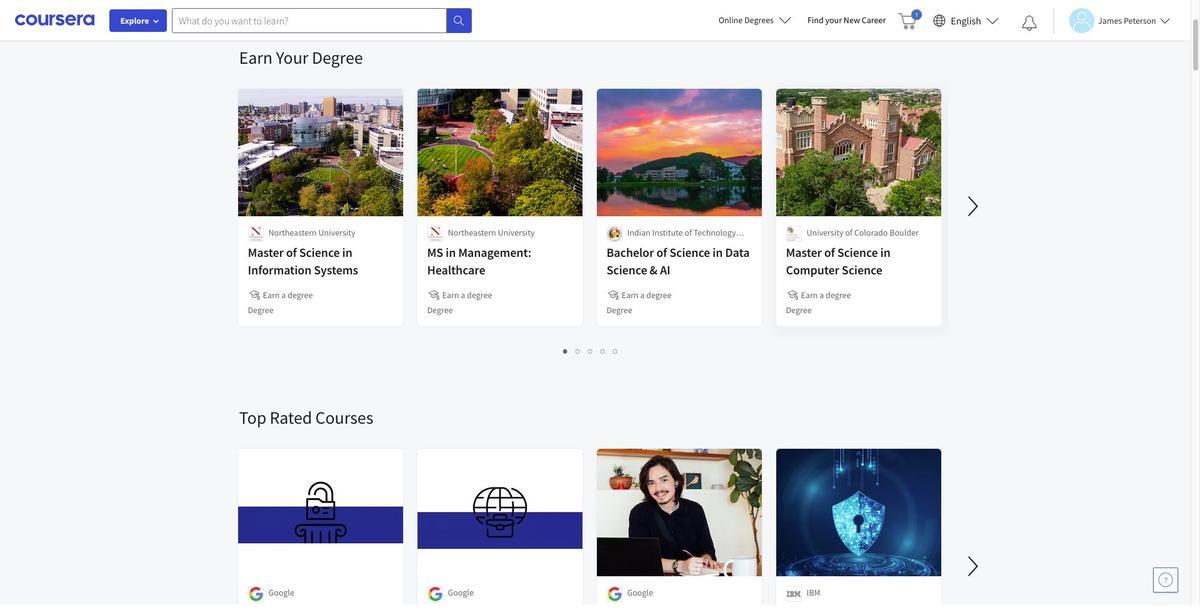 Task type: describe. For each thing, give the bounding box(es) containing it.
show notifications image
[[1022, 16, 1037, 31]]

explore
[[120, 15, 149, 26]]

new
[[844, 14, 860, 26]]

shopping cart: 1 item image
[[899, 9, 923, 29]]

3 google link from the left
[[596, 448, 763, 605]]

your
[[826, 14, 842, 26]]

degree for master of science in computer science
[[786, 305, 812, 316]]

indian
[[628, 227, 651, 238]]

ms in management: healthcare
[[427, 245, 532, 278]]

of inside indian institute of technology guwahati
[[685, 227, 692, 238]]

earn your degree
[[239, 46, 363, 69]]

&
[[650, 262, 658, 278]]

a for bachelor of science in data science & ai
[[641, 290, 645, 301]]

degree for ms in management: healthcare
[[427, 305, 453, 316]]

explore button
[[109, 9, 167, 32]]

science for computer
[[838, 245, 878, 260]]

rated
[[270, 406, 312, 429]]

healthcare
[[427, 262, 486, 278]]

information
[[248, 262, 312, 278]]

1
[[563, 345, 568, 357]]

1 google link from the left
[[237, 448, 404, 605]]

indian institute of technology guwahati
[[628, 227, 736, 251]]

degree right your
[[312, 46, 363, 69]]

career
[[862, 14, 886, 26]]

online
[[719, 14, 743, 26]]

boulder
[[890, 227, 919, 238]]

ibm image
[[786, 587, 802, 602]]

What do you want to learn? text field
[[172, 8, 447, 33]]

earn for bachelor of science in data science & ai
[[622, 290, 639, 301]]

earn a degree for bachelor of science in data science & ai
[[622, 290, 672, 301]]

peterson
[[1124, 15, 1157, 26]]

northeastern for science
[[269, 227, 317, 238]]

english button
[[929, 0, 1004, 41]]

of for bachelor of science in data science & ai
[[657, 245, 667, 260]]

science for data
[[670, 245, 710, 260]]

earn a degree for master of science in information systems
[[263, 290, 313, 301]]

english
[[951, 14, 982, 27]]

master for master of science in information systems
[[248, 245, 284, 260]]

degrees
[[745, 14, 774, 26]]

northeastern for management:
[[448, 227, 496, 238]]

find your new career link
[[802, 13, 893, 28]]

next slide image
[[958, 552, 988, 582]]

of for university of colorado boulder
[[846, 227, 853, 238]]

university for science
[[319, 227, 356, 238]]

guwahati
[[628, 240, 662, 251]]

colorado
[[855, 227, 888, 238]]

master for master of science in computer science
[[786, 245, 822, 260]]

2 google from the left
[[448, 587, 474, 598]]

indian institute of technology guwahati image
[[607, 226, 623, 242]]

ibm
[[807, 587, 821, 598]]

data
[[726, 245, 750, 260]]

2 button
[[572, 344, 585, 358]]

degree for bachelor of science in data science & ai
[[647, 290, 672, 301]]

top rated courses carousel element
[[233, 369, 1201, 605]]

northeastern university for management:
[[448, 227, 535, 238]]

in inside ms in management: healthcare
[[446, 245, 456, 260]]

computer
[[786, 262, 840, 278]]

find
[[808, 14, 824, 26]]

3 university from the left
[[807, 227, 844, 238]]

degree for ms in management: healthcare
[[467, 290, 492, 301]]

earn left your
[[239, 46, 273, 69]]

science for information
[[299, 245, 340, 260]]

3 google from the left
[[628, 587, 653, 598]]

earn a degree for master of science in computer science
[[801, 290, 851, 301]]

3 button
[[585, 344, 597, 358]]

james peterson button
[[1054, 8, 1171, 33]]

google image for 1st the google link
[[248, 587, 264, 602]]

list inside 'earn your degree carousel' element
[[239, 344, 943, 358]]

of for master of science in computer science
[[825, 245, 835, 260]]

bachelor of science in data science & ai
[[607, 245, 750, 278]]

institute
[[653, 227, 683, 238]]

northeastern university image
[[248, 226, 264, 242]]

5
[[613, 345, 618, 357]]



Task type: locate. For each thing, give the bounding box(es) containing it.
in up the systems at the left of page
[[342, 245, 353, 260]]

northeastern university up master of science in information systems in the left of the page
[[269, 227, 356, 238]]

top
[[239, 406, 266, 429]]

in for master of science in computer science
[[881, 245, 891, 260]]

university for management:
[[498, 227, 535, 238]]

master up computer
[[786, 245, 822, 260]]

1 google image from the left
[[248, 587, 264, 602]]

ms
[[427, 245, 443, 260]]

1 horizontal spatial master
[[786, 245, 822, 260]]

1 degree from the left
[[288, 290, 313, 301]]

a
[[282, 290, 286, 301], [461, 290, 465, 301], [641, 290, 645, 301], [820, 290, 824, 301]]

earn down healthcare
[[442, 290, 459, 301]]

earn for master of science in information systems
[[263, 290, 280, 301]]

courses
[[316, 406, 374, 429]]

google
[[269, 587, 294, 598], [448, 587, 474, 598], [628, 587, 653, 598]]

a for master of science in information systems
[[282, 290, 286, 301]]

earn a degree down computer
[[801, 290, 851, 301]]

northeastern university image
[[427, 226, 443, 242]]

degree
[[288, 290, 313, 301], [467, 290, 492, 301], [647, 290, 672, 301], [826, 290, 851, 301]]

3 degree from the left
[[647, 290, 672, 301]]

4 a from the left
[[820, 290, 824, 301]]

master
[[248, 245, 284, 260], [786, 245, 822, 260]]

next slide image
[[958, 191, 988, 221]]

4 earn a degree from the left
[[801, 290, 851, 301]]

degree for bachelor of science in data science & ai
[[607, 305, 633, 316]]

science
[[299, 245, 340, 260], [670, 245, 710, 260], [838, 245, 878, 260], [607, 262, 648, 278], [842, 262, 883, 278]]

degree down &
[[647, 290, 672, 301]]

0 horizontal spatial master
[[248, 245, 284, 260]]

3 google image from the left
[[607, 587, 623, 602]]

university right university of colorado boulder icon
[[807, 227, 844, 238]]

science inside master of science in information systems
[[299, 245, 340, 260]]

your
[[276, 46, 309, 69]]

online degrees button
[[709, 6, 802, 34]]

1 horizontal spatial university
[[498, 227, 535, 238]]

0 horizontal spatial northeastern
[[269, 227, 317, 238]]

1 button
[[560, 344, 572, 358]]

earn down computer
[[801, 290, 818, 301]]

1 in from the left
[[342, 245, 353, 260]]

help center image
[[1159, 573, 1174, 588]]

1 horizontal spatial google image
[[427, 587, 443, 602]]

master of science in information systems
[[248, 245, 358, 278]]

of up ai
[[657, 245, 667, 260]]

degree for master of science in computer science
[[826, 290, 851, 301]]

2 horizontal spatial google
[[628, 587, 653, 598]]

2
[[576, 345, 581, 357]]

2 master from the left
[[786, 245, 822, 260]]

earn a degree
[[263, 290, 313, 301], [442, 290, 492, 301], [622, 290, 672, 301], [801, 290, 851, 301]]

of up information at left top
[[286, 245, 297, 260]]

in for master of science in information systems
[[342, 245, 353, 260]]

university
[[319, 227, 356, 238], [498, 227, 535, 238], [807, 227, 844, 238]]

2 horizontal spatial google link
[[596, 448, 763, 605]]

5 button
[[610, 344, 622, 358]]

1 northeastern university from the left
[[269, 227, 356, 238]]

1 horizontal spatial northeastern
[[448, 227, 496, 238]]

2 horizontal spatial google image
[[607, 587, 623, 602]]

of left the colorado
[[846, 227, 853, 238]]

0 horizontal spatial northeastern university
[[269, 227, 356, 238]]

earn a degree down &
[[622, 290, 672, 301]]

1 master from the left
[[248, 245, 284, 260]]

earn down the bachelor
[[622, 290, 639, 301]]

earn a degree down information at left top
[[263, 290, 313, 301]]

4 degree from the left
[[826, 290, 851, 301]]

james peterson
[[1099, 15, 1157, 26]]

of
[[685, 227, 692, 238], [846, 227, 853, 238], [286, 245, 297, 260], [657, 245, 667, 260], [825, 245, 835, 260]]

of inside bachelor of science in data science & ai
[[657, 245, 667, 260]]

of inside master of science in information systems
[[286, 245, 297, 260]]

1 horizontal spatial google
[[448, 587, 474, 598]]

1 horizontal spatial google link
[[416, 448, 584, 605]]

degree
[[312, 46, 363, 69], [248, 305, 274, 316], [427, 305, 453, 316], [607, 305, 633, 316], [786, 305, 812, 316]]

technology
[[694, 227, 736, 238]]

2 earn a degree from the left
[[442, 290, 492, 301]]

earn for ms in management: healthcare
[[442, 290, 459, 301]]

earn a degree down healthcare
[[442, 290, 492, 301]]

degree down master of science in computer science
[[826, 290, 851, 301]]

coursera image
[[15, 10, 94, 30]]

master down northeastern university image
[[248, 245, 284, 260]]

3 a from the left
[[641, 290, 645, 301]]

google image for 3rd the google link from left
[[607, 587, 623, 602]]

degree down computer
[[786, 305, 812, 316]]

1 university from the left
[[319, 227, 356, 238]]

in down the colorado
[[881, 245, 891, 260]]

1 earn a degree from the left
[[263, 290, 313, 301]]

degree up 5
[[607, 305, 633, 316]]

in inside master of science in information systems
[[342, 245, 353, 260]]

northeastern
[[269, 227, 317, 238], [448, 227, 496, 238]]

degree for master of science in information systems
[[288, 290, 313, 301]]

in for bachelor of science in data science & ai
[[713, 245, 723, 260]]

university of colorado boulder image
[[786, 226, 802, 242]]

university of colorado boulder
[[807, 227, 919, 238]]

2 university from the left
[[498, 227, 535, 238]]

4
[[601, 345, 606, 357]]

list containing 1
[[239, 344, 943, 358]]

1 a from the left
[[282, 290, 286, 301]]

degree down ms in management: healthcare
[[467, 290, 492, 301]]

earn for master of science in computer science
[[801, 290, 818, 301]]

northeastern university for science
[[269, 227, 356, 238]]

a for ms in management: healthcare
[[461, 290, 465, 301]]

2 in from the left
[[446, 245, 456, 260]]

4 button
[[597, 344, 610, 358]]

of inside master of science in computer science
[[825, 245, 835, 260]]

university up the systems at the left of page
[[319, 227, 356, 238]]

2 northeastern from the left
[[448, 227, 496, 238]]

2 a from the left
[[461, 290, 465, 301]]

3 earn a degree from the left
[[622, 290, 672, 301]]

northeastern university
[[269, 227, 356, 238], [448, 227, 535, 238]]

a down the bachelor
[[641, 290, 645, 301]]

2 google link from the left
[[416, 448, 584, 605]]

of for master of science in information systems
[[286, 245, 297, 260]]

james
[[1099, 15, 1123, 26]]

northeastern up master of science in information systems in the left of the page
[[269, 227, 317, 238]]

a down computer
[[820, 290, 824, 301]]

google image for second the google link from right
[[427, 587, 443, 602]]

1 horizontal spatial northeastern university
[[448, 227, 535, 238]]

earn a degree for ms in management: healthcare
[[442, 290, 492, 301]]

degree down information at left top
[[288, 290, 313, 301]]

university up management:
[[498, 227, 535, 238]]

list
[[239, 344, 943, 358]]

earn your degree carousel element
[[233, 9, 1201, 369]]

in left the data
[[713, 245, 723, 260]]

a down information at left top
[[282, 290, 286, 301]]

in inside bachelor of science in data science & ai
[[713, 245, 723, 260]]

2 google image from the left
[[427, 587, 443, 602]]

in right ms
[[446, 245, 456, 260]]

4 in from the left
[[881, 245, 891, 260]]

of right the institute
[[685, 227, 692, 238]]

degree down healthcare
[[427, 305, 453, 316]]

1 google from the left
[[269, 587, 294, 598]]

degree for master of science in information systems
[[248, 305, 274, 316]]

ibm link
[[775, 448, 943, 605]]

3
[[588, 345, 593, 357]]

1 northeastern from the left
[[269, 227, 317, 238]]

3 in from the left
[[713, 245, 723, 260]]

google link
[[237, 448, 404, 605], [416, 448, 584, 605], [596, 448, 763, 605]]

ai
[[660, 262, 671, 278]]

a down healthcare
[[461, 290, 465, 301]]

management:
[[458, 245, 532, 260]]

earn
[[239, 46, 273, 69], [263, 290, 280, 301], [442, 290, 459, 301], [622, 290, 639, 301], [801, 290, 818, 301]]

2 northeastern university from the left
[[448, 227, 535, 238]]

of up computer
[[825, 245, 835, 260]]

None search field
[[172, 8, 472, 33]]

2 horizontal spatial university
[[807, 227, 844, 238]]

systems
[[314, 262, 358, 278]]

2 degree from the left
[[467, 290, 492, 301]]

earn down information at left top
[[263, 290, 280, 301]]

northeastern university up management:
[[448, 227, 535, 238]]

find your new career
[[808, 14, 886, 26]]

in inside master of science in computer science
[[881, 245, 891, 260]]

bachelor
[[607, 245, 654, 260]]

a for master of science in computer science
[[820, 290, 824, 301]]

master inside master of science in information systems
[[248, 245, 284, 260]]

0 horizontal spatial university
[[319, 227, 356, 238]]

master of science in computer science
[[786, 245, 891, 278]]

0 horizontal spatial google link
[[237, 448, 404, 605]]

0 horizontal spatial google image
[[248, 587, 264, 602]]

0 horizontal spatial google
[[269, 587, 294, 598]]

degree down information at left top
[[248, 305, 274, 316]]

northeastern up ms in management: healthcare
[[448, 227, 496, 238]]

master inside master of science in computer science
[[786, 245, 822, 260]]

online degrees
[[719, 14, 774, 26]]

top rated courses
[[239, 406, 374, 429]]

google image
[[248, 587, 264, 602], [427, 587, 443, 602], [607, 587, 623, 602]]

in
[[342, 245, 353, 260], [446, 245, 456, 260], [713, 245, 723, 260], [881, 245, 891, 260]]



Task type: vqa. For each thing, say whether or not it's contained in the screenshot.


